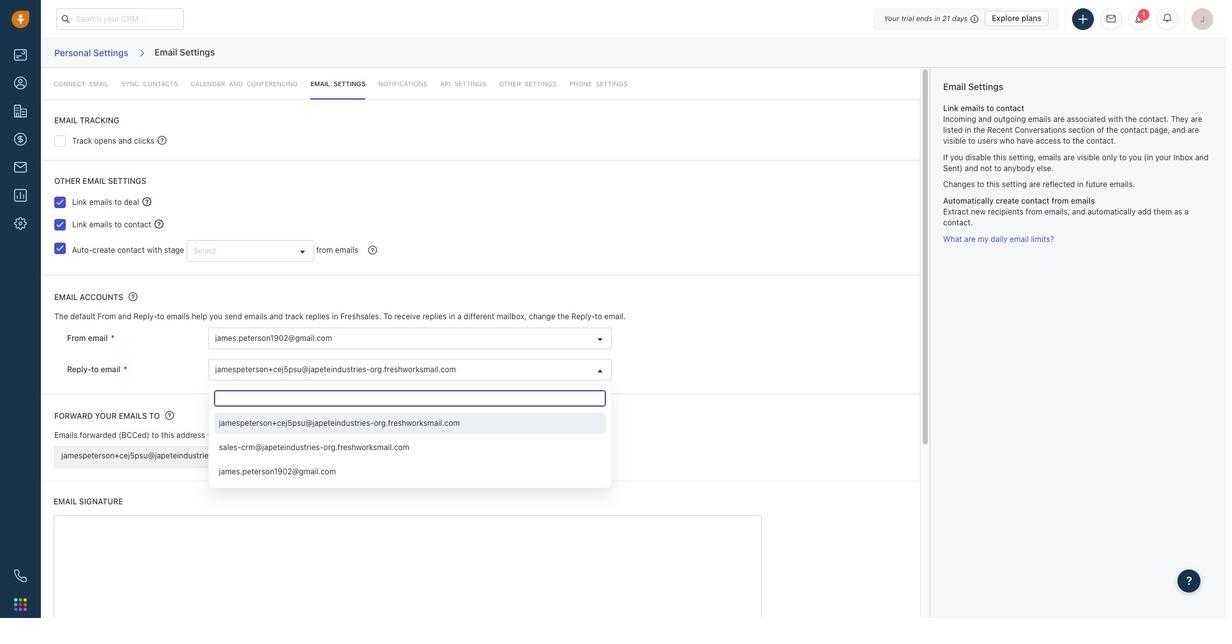 Task type: describe. For each thing, give the bounding box(es) containing it.
contact. inside automatically create contact from emails extract new recipients from emails, and automatically add them as a contact.
[[943, 218, 973, 228]]

and left track
[[270, 312, 283, 321]]

in inside link emails to contact incoming and outgoing emails are associated with the contact. they are listed in the recent conversations section of the contact page, and are visible to users who have access to the contact.
[[965, 125, 971, 135]]

email down from email
[[101, 364, 120, 374]]

plans
[[1022, 13, 1042, 23]]

else.
[[1037, 163, 1054, 173]]

james.peterson1902@gmail.com inside tab panel
[[215, 333, 332, 343]]

extract
[[943, 207, 969, 217]]

freshsales.
[[340, 312, 381, 321]]

settings for personal settings link
[[93, 47, 128, 58]]

email up contacts on the left
[[155, 46, 177, 57]]

connect email
[[54, 80, 109, 87]]

to left any
[[378, 431, 385, 440]]

and down accounts
[[118, 312, 131, 321]]

contact inside automatically create contact from emails extract new recipients from emails, and automatically add them as a contact.
[[1021, 196, 1050, 206]]

email for other email settings
[[83, 177, 106, 186]]

settings up outgoing
[[968, 81, 1004, 92]]

clicks
[[134, 136, 154, 146]]

and up recent
[[979, 114, 992, 124]]

settings for email settings link
[[334, 80, 366, 87]]

email.
[[604, 312, 626, 321]]

link for link emails to contact
[[72, 219, 87, 229]]

conversations
[[1015, 125, 1066, 135]]

your inside if you disable this setting, emails are visible only to you (in your inbox and sent) and not to anybody else.
[[1156, 152, 1171, 162]]

setting,
[[1009, 152, 1036, 162]]

0 horizontal spatial email settings
[[155, 46, 215, 57]]

if you disable this setting, emails are visible only to you (in your inbox and sent) and not to anybody else.
[[943, 152, 1209, 173]]

sales-
[[219, 442, 241, 452]]

section
[[1068, 125, 1095, 135]]

my
[[978, 234, 989, 244]]

email left "signature"
[[54, 497, 77, 506]]

accounts
[[80, 292, 123, 302]]

your trial ends in 21 days
[[884, 14, 968, 22]]

disable
[[965, 152, 991, 162]]

your
[[884, 14, 899, 22]]

address
[[176, 431, 205, 440]]

a inside tab panel
[[457, 312, 462, 321]]

and left clicks
[[118, 136, 132, 146]]

api settings
[[440, 80, 486, 87]]

to down 'not'
[[977, 180, 985, 189]]

be
[[221, 431, 230, 440]]

contact left page,
[[1120, 125, 1148, 135]]

trial
[[901, 14, 914, 22]]

1
[[1142, 11, 1146, 18]]

to down from email
[[91, 364, 99, 374]]

email signature
[[54, 497, 123, 506]]

the default from and reply-to emails help you send emails and track replies in freshsales. to receive replies in a different mailbox, change the reply-to email.
[[54, 312, 626, 321]]

and left is
[[320, 431, 334, 440]]

link emails to contact incoming and outgoing emails are associated with the contact. they are listed in the recent conversations section of the contact page, and are visible to users who have access to the contact.
[[943, 103, 1203, 146]]

automatically
[[943, 196, 994, 206]]

are up conversations
[[1053, 114, 1065, 124]]

page,
[[1150, 125, 1170, 135]]

receive
[[394, 312, 420, 321]]

to right 'not'
[[994, 163, 1002, 173]]

changes
[[943, 180, 975, 189]]

contact. inside tab panel
[[438, 431, 468, 440]]

the
[[54, 312, 68, 321]]

of
[[1097, 125, 1104, 135]]

settings for phone settings
[[596, 80, 628, 87]]

track
[[72, 136, 92, 146]]

link emails to contact
[[72, 219, 151, 229]]

james.peterson1902@gmail.com link
[[209, 328, 611, 349]]

phone element
[[8, 563, 33, 589]]

explore
[[992, 13, 1020, 23]]

to up outgoing
[[987, 103, 994, 113]]

sales-crm@japeteindustries-org.freshworksmail.com
[[219, 442, 409, 452]]

mailbox,
[[497, 312, 527, 321]]

link emails to deal
[[72, 197, 139, 207]]

explore plans
[[992, 13, 1042, 23]]

email accounts
[[54, 292, 123, 302]]

phone settings link
[[569, 68, 628, 100]]

personal settings
[[54, 47, 128, 58]]

contact. up page,
[[1139, 114, 1169, 124]]

sync contacts link
[[121, 68, 178, 100]]

daily
[[991, 234, 1008, 244]]

contact up outgoing
[[996, 103, 1024, 113]]

sync
[[121, 80, 139, 87]]

tab panel containing email tracking
[[41, 68, 920, 618]]

listed
[[943, 125, 963, 135]]

email for from email
[[88, 333, 108, 343]]

this inside if you disable this setting, emails are visible only to you (in your inbox and sent) and not to anybody else.
[[994, 152, 1007, 162]]

calendar and conferencing link
[[191, 68, 298, 100]]

2 horizontal spatial from
[[1052, 196, 1069, 206]]

to right only
[[1120, 152, 1127, 162]]

calendar
[[191, 80, 225, 87]]

org.freshworksmail.com inside jamespeterson+cej5psu@japeteindustries-org.freshworksmail.com option
[[374, 418, 460, 428]]

reflected
[[1043, 180, 1075, 189]]

emails forwarded (bcced) to this address will be visible under your inbox and is attached to any matching contact.
[[54, 431, 468, 440]]

sync contacts
[[121, 80, 178, 87]]

changes to this setting are reflected in future emails.
[[943, 180, 1135, 189]]

the right 'change' at the left bottom of page
[[558, 312, 569, 321]]

connect email link
[[54, 68, 109, 100]]

other settings link
[[499, 68, 557, 100]]

default
[[70, 312, 95, 321]]

calendar and conferencing
[[191, 80, 298, 87]]

emails inside automatically create contact from emails extract new recipients from emails, and automatically add them as a contact.
[[1071, 196, 1095, 206]]

0 horizontal spatial reply-
[[67, 364, 91, 374]]

tab list containing connect email
[[41, 68, 920, 100]]

email inside email settings link
[[311, 80, 330, 87]]

click to learn how to link conversations to deals image
[[142, 197, 151, 206]]

settings for other settings
[[525, 80, 557, 87]]

ends
[[916, 14, 933, 22]]

the right associated
[[1125, 114, 1137, 124]]

the down section at the top of page
[[1073, 136, 1084, 146]]

personal settings link
[[54, 43, 129, 63]]

under
[[258, 431, 279, 440]]

limits?
[[1031, 234, 1054, 244]]

track
[[285, 312, 304, 321]]

1 horizontal spatial your
[[281, 431, 297, 440]]

to left the deal
[[114, 197, 122, 207]]

from inside tab panel
[[316, 245, 333, 255]]

and down disable
[[965, 163, 978, 173]]

are right they
[[1191, 114, 1203, 124]]

email up incoming
[[943, 81, 966, 92]]

stage
[[164, 245, 184, 255]]

in left the freshsales.
[[332, 312, 338, 321]]

the up users
[[974, 125, 985, 135]]

settings up calendar
[[180, 46, 215, 57]]

to
[[384, 312, 392, 321]]

and down they
[[1172, 125, 1186, 135]]

matching
[[402, 431, 436, 440]]

personal
[[54, 47, 91, 58]]

in left the future
[[1077, 180, 1084, 189]]

james.peterson1902@gmail.com inside option
[[219, 467, 336, 476]]

2 horizontal spatial reply-
[[571, 312, 595, 321]]

contact down link emails to contact on the left of page
[[117, 245, 145, 255]]

what
[[943, 234, 962, 244]]

what are my daily email limits?
[[943, 234, 1054, 244]]

automatically
[[1088, 207, 1136, 217]]

jamespeterson+cej5psu@japeteindustries-org.freshworksmail.com for list box on the bottom containing jamespeterson+cej5psu@japeteindustries-org.freshworksmail.com
[[219, 418, 460, 428]]

from email
[[67, 333, 108, 343]]

phone image
[[14, 570, 27, 582]]

they
[[1171, 114, 1189, 124]]

1 horizontal spatial you
[[950, 152, 963, 162]]

email settings inside tab list
[[311, 80, 366, 87]]

visible inside if you disable this setting, emails are visible only to you (in your inbox and sent) and not to anybody else.
[[1077, 152, 1100, 162]]

email for connect email
[[89, 80, 109, 87]]

contacts
[[143, 80, 178, 87]]



Task type: locate. For each thing, give the bounding box(es) containing it.
1 horizontal spatial settings
[[525, 80, 557, 87]]

freshworks switcher image
[[14, 598, 27, 611]]

settings left notifications
[[334, 80, 366, 87]]

2 vertical spatial jamespeterson+cej5psu@japeteindustries-org.freshworksmail.com
[[61, 451, 302, 460]]

setting
[[1002, 180, 1027, 189]]

Search your CRM... text field
[[56, 8, 184, 30]]

1 horizontal spatial email settings
[[311, 80, 366, 87]]

to
[[987, 103, 994, 113], [968, 136, 976, 146], [1063, 136, 1071, 146], [1120, 152, 1127, 162], [994, 163, 1002, 173], [977, 180, 985, 189], [114, 197, 122, 207], [114, 219, 122, 229], [157, 312, 164, 321], [595, 312, 602, 321], [91, 364, 99, 374], [149, 411, 160, 421], [152, 431, 159, 440], [378, 431, 385, 440]]

associated
[[1067, 114, 1106, 124]]

your up the crm@japeteindustries-
[[281, 431, 297, 440]]

auto-
[[72, 245, 92, 255]]

deal
[[124, 197, 139, 207]]

new
[[971, 207, 986, 217]]

other for other email settings
[[54, 177, 81, 186]]

0 vertical spatial from
[[98, 312, 116, 321]]

org.freshworksmail.com inside jamespeterson+cej5psu@japeteindustries-org.freshworksmail.com link
[[370, 364, 456, 374]]

the
[[1125, 114, 1137, 124], [974, 125, 985, 135], [1106, 125, 1118, 135], [1073, 136, 1084, 146], [558, 312, 569, 321]]

0 horizontal spatial settings
[[108, 177, 146, 186]]

0 horizontal spatial from
[[67, 333, 86, 343]]

2 vertical spatial from
[[316, 245, 333, 255]]

org.freshworksmail.com down attached
[[324, 442, 409, 452]]

1 vertical spatial jamespeterson+cej5psu@japeteindustries-
[[219, 418, 374, 428]]

2 vertical spatial this
[[161, 431, 174, 440]]

are down they
[[1188, 125, 1199, 135]]

phone
[[569, 80, 592, 87]]

question circled image right clicks
[[158, 135, 167, 146]]

1 horizontal spatial with
[[1108, 114, 1123, 124]]

2 horizontal spatial visible
[[1077, 152, 1100, 162]]

access
[[1036, 136, 1061, 146]]

track opens and clicks
[[72, 136, 154, 146]]

1 vertical spatial with
[[147, 245, 162, 255]]

tab list
[[41, 68, 920, 100]]

1 vertical spatial your
[[95, 411, 117, 421]]

with
[[1108, 114, 1123, 124], [147, 245, 162, 255]]

to left users
[[968, 136, 976, 146]]

and right inbox on the top right of the page
[[1195, 152, 1209, 162]]

create inside tab panel
[[92, 245, 115, 255]]

1 vertical spatial link
[[72, 197, 87, 207]]

if
[[943, 152, 948, 162]]

email inside connect email link
[[89, 80, 109, 87]]

are up 'reflected'
[[1064, 152, 1075, 162]]

1 horizontal spatial from
[[98, 312, 116, 321]]

org.freshworksmail.com up matching
[[374, 418, 460, 428]]

0 horizontal spatial create
[[92, 245, 115, 255]]

link inside link emails to contact incoming and outgoing emails are associated with the contact. they are listed in the recent conversations section of the contact page, and are visible to users who have access to the contact.
[[943, 103, 959, 113]]

this inside tab panel
[[161, 431, 174, 440]]

link down other email settings
[[72, 197, 87, 207]]

contact. down the extract
[[943, 218, 973, 228]]

1 vertical spatial jamespeterson+cej5psu@japeteindustries-org.freshworksmail.com
[[219, 418, 460, 428]]

in
[[935, 14, 941, 22], [965, 125, 971, 135], [1077, 180, 1084, 189], [332, 312, 338, 321], [449, 312, 455, 321]]

replies right receive
[[423, 312, 447, 321]]

1 vertical spatial this
[[987, 180, 1000, 189]]

are left my in the top right of the page
[[964, 234, 976, 244]]

james.peterson1902@gmail.com down the crm@japeteindustries-
[[219, 467, 336, 476]]

different
[[464, 312, 495, 321]]

0 horizontal spatial other
[[54, 177, 81, 186]]

not
[[980, 163, 992, 173]]

anybody
[[1004, 163, 1035, 173]]

0 vertical spatial question circled image
[[158, 135, 167, 146]]

other email settings
[[54, 177, 146, 186]]

1 vertical spatial a
[[457, 312, 462, 321]]

add
[[1138, 207, 1152, 217]]

email up the
[[54, 292, 78, 302]]

inbox
[[1174, 152, 1193, 162]]

to left 'email.'
[[595, 312, 602, 321]]

2 vertical spatial your
[[281, 431, 297, 440]]

jamespeterson+cej5psu@japeteindustries-org.freshworksmail.com up is
[[219, 418, 460, 428]]

1 horizontal spatial reply-
[[134, 312, 157, 321]]

1 replies from the left
[[306, 312, 330, 321]]

jamespeterson+cej5psu@japeteindustries- for list box on the bottom containing jamespeterson+cej5psu@japeteindustries-org.freshworksmail.com
[[219, 418, 374, 428]]

james.peterson1902@gmail.com option
[[214, 461, 606, 483]]

signature
[[79, 497, 123, 506]]

2 replies from the left
[[423, 312, 447, 321]]

0 vertical spatial from
[[1052, 196, 1069, 206]]

outgoing
[[994, 114, 1026, 124]]

from down default
[[67, 333, 86, 343]]

email up track
[[54, 116, 78, 125]]

conferencing
[[247, 80, 298, 87]]

only
[[1102, 152, 1117, 162]]

visible down listed
[[943, 136, 966, 146]]

1 horizontal spatial from
[[1026, 207, 1043, 217]]

0 vertical spatial with
[[1108, 114, 1123, 124]]

0 vertical spatial visible
[[943, 136, 966, 146]]

are down 'else.' on the right
[[1029, 180, 1041, 189]]

reply- left 'email.'
[[571, 312, 595, 321]]

with left stage
[[147, 245, 162, 255]]

list box
[[214, 412, 606, 483]]

question circled image right forward your emails to
[[165, 410, 174, 421]]

jamespeterson+cej5psu@japeteindustries-org.freshworksmail.com option
[[214, 412, 606, 434]]

0 vertical spatial jamespeterson+cej5psu@japeteindustries-org.freshworksmail.com
[[215, 364, 456, 374]]

0 vertical spatial a
[[1185, 207, 1189, 217]]

james.peterson1902@gmail.com
[[215, 333, 332, 343], [219, 467, 336, 476]]

jamespeterson+cej5psu@japeteindustries-org.freshworksmail.com down the default from and reply-to emails help you send emails and track replies in freshsales. to receive replies in a different mailbox, change the reply-to email.
[[215, 364, 456, 374]]

explore plans link
[[985, 11, 1049, 26]]

notifications link
[[378, 68, 428, 100]]

and inside tab list
[[229, 80, 243, 87]]

settings right phone
[[596, 80, 628, 87]]

email tracking
[[54, 116, 119, 125]]

other right api settings
[[499, 80, 521, 87]]

org.freshworksmail.com down emails forwarded (bcced) to this address will be visible under your inbox and is attached to any matching contact. on the left of the page
[[216, 451, 302, 460]]

to right access
[[1063, 136, 1071, 146]]

1 horizontal spatial replies
[[423, 312, 447, 321]]

1 vertical spatial from
[[1026, 207, 1043, 217]]

your up forwarded
[[95, 411, 117, 421]]

change
[[529, 312, 555, 321]]

1 horizontal spatial create
[[996, 196, 1019, 206]]

0 horizontal spatial visible
[[233, 431, 256, 440]]

james.peterson1902@gmail.com down track
[[215, 333, 332, 343]]

link up auto-
[[72, 219, 87, 229]]

create down link emails to contact on the left of page
[[92, 245, 115, 255]]

jamespeterson+cej5psu@japeteindustries- inside option
[[219, 418, 374, 428]]

create for auto-
[[92, 245, 115, 255]]

attached
[[344, 431, 376, 440]]

1 vertical spatial question circled image
[[129, 291, 138, 302]]

tab panel
[[41, 68, 920, 618]]

incoming
[[943, 114, 976, 124]]

1 horizontal spatial question circled image
[[368, 244, 377, 255]]

jamespeterson+cej5psu@japeteindustries-org.freshworksmail.com down address
[[61, 451, 302, 460]]

link for link emails to contact incoming and outgoing emails are associated with the contact. they are listed in the recent conversations section of the contact page, and are visible to users who have access to the contact.
[[943, 103, 959, 113]]

other for other settings
[[499, 80, 521, 87]]

emails
[[54, 431, 78, 440]]

who
[[1000, 136, 1015, 146]]

2 horizontal spatial email settings
[[943, 81, 1004, 92]]

settings right api
[[454, 80, 486, 87]]

0 vertical spatial question circled image
[[368, 244, 377, 255]]

question circled image right accounts
[[129, 291, 138, 302]]

select
[[193, 246, 216, 255]]

2 vertical spatial jamespeterson+cej5psu@japeteindustries-
[[61, 451, 216, 460]]

settings up the deal
[[108, 177, 146, 186]]

2 horizontal spatial settings
[[596, 80, 628, 87]]

0 horizontal spatial a
[[457, 312, 462, 321]]

create inside automatically create contact from emails extract new recipients from emails, and automatically add them as a contact.
[[996, 196, 1019, 206]]

emails inside if you disable this setting, emails are visible only to you (in your inbox and sent) and not to anybody else.
[[1038, 152, 1061, 162]]

settings left phone
[[525, 80, 557, 87]]

contact left click to learn how to link emails to contacts icon at the left top of page
[[124, 219, 151, 229]]

api settings link
[[440, 68, 486, 100]]

2 vertical spatial visible
[[233, 431, 256, 440]]

are
[[1053, 114, 1065, 124], [1191, 114, 1203, 124], [1188, 125, 1199, 135], [1064, 152, 1075, 162], [1029, 180, 1041, 189], [964, 234, 976, 244]]

question circled image
[[158, 135, 167, 146], [165, 410, 174, 421]]

and right emails,
[[1072, 207, 1086, 217]]

0 vertical spatial this
[[994, 152, 1007, 162]]

visible
[[943, 136, 966, 146], [1077, 152, 1100, 162], [233, 431, 256, 440]]

visible inside link emails to contact incoming and outgoing emails are associated with the contact. they are listed in the recent conversations section of the contact page, and are visible to users who have access to the contact.
[[943, 136, 966, 146]]

from
[[1052, 196, 1069, 206], [1026, 207, 1043, 217], [316, 245, 333, 255]]

create
[[996, 196, 1019, 206], [92, 245, 115, 255]]

link up incoming
[[943, 103, 959, 113]]

1 vertical spatial visible
[[1077, 152, 1100, 162]]

contact.
[[1139, 114, 1169, 124], [1087, 136, 1116, 146], [943, 218, 973, 228], [438, 431, 468, 440]]

org.freshworksmail.com down james.peterson1902@gmail.com link
[[370, 364, 456, 374]]

contact. right matching
[[438, 431, 468, 440]]

list box containing jamespeterson+cej5psu@japeteindustries-org.freshworksmail.com
[[214, 412, 606, 483]]

email settings link
[[311, 68, 366, 100]]

contact down changes to this setting are reflected in future emails.
[[1021, 196, 1050, 206]]

automatically create contact from emails extract new recipients from emails, and automatically add them as a contact.
[[943, 196, 1189, 228]]

1 vertical spatial james.peterson1902@gmail.com
[[219, 467, 336, 476]]

jamespeterson+cej5psu@japeteindustries- down (bcced)
[[61, 451, 216, 460]]

reply- left help
[[134, 312, 157, 321]]

1 vertical spatial question circled image
[[165, 410, 174, 421]]

this
[[994, 152, 1007, 162], [987, 180, 1000, 189], [161, 431, 174, 440]]

emails,
[[1045, 207, 1070, 217]]

forward your emails to
[[54, 411, 160, 421]]

2 vertical spatial link
[[72, 219, 87, 229]]

org.freshworksmail.com
[[370, 364, 456, 374], [374, 418, 460, 428], [324, 442, 409, 452], [216, 451, 302, 460]]

recipients
[[988, 207, 1024, 217]]

a left different
[[457, 312, 462, 321]]

0 vertical spatial your
[[1156, 152, 1171, 162]]

the right of
[[1106, 125, 1118, 135]]

in down incoming
[[965, 125, 971, 135]]

you left (in
[[1129, 152, 1142, 162]]

0 vertical spatial jamespeterson+cej5psu@japeteindustries-
[[215, 364, 370, 374]]

you inside tab panel
[[209, 312, 222, 321]]

jamespeterson+cej5psu@japeteindustries- for jamespeterson+cej5psu@japeteindustries-org.freshworksmail.com link
[[215, 364, 370, 374]]

future
[[1086, 180, 1108, 189]]

21
[[943, 14, 950, 22]]

org.freshworksmail.com inside sales-crm@japeteindustries-org.freshworksmail.com option
[[324, 442, 409, 452]]

this down who
[[994, 152, 1007, 162]]

in left different
[[449, 312, 455, 321]]

click to learn how to link emails to contacts image
[[155, 219, 163, 228]]

email
[[89, 80, 109, 87], [83, 177, 106, 186], [1010, 234, 1029, 244], [88, 333, 108, 343], [101, 364, 120, 374]]

to up (bcced)
[[149, 411, 160, 421]]

jamespeterson+cej5psu@japeteindustries-org.freshworksmail.com link
[[209, 359, 611, 380]]

in left 21
[[935, 14, 941, 22]]

0 vertical spatial link
[[943, 103, 959, 113]]

you right if
[[950, 152, 963, 162]]

settings for api settings link
[[454, 80, 486, 87]]

phone settings
[[569, 80, 628, 87]]

email up the link emails to deal
[[83, 177, 106, 186]]

to left help
[[157, 312, 164, 321]]

0 horizontal spatial question circled image
[[129, 291, 138, 302]]

inbox
[[299, 431, 318, 440]]

emails.
[[1110, 180, 1135, 189]]

with inside link emails to contact incoming and outgoing emails are associated with the contact. they are listed in the recent conversations section of the contact page, and are visible to users who have access to the contact.
[[1108, 114, 1123, 124]]

with inside tab panel
[[147, 245, 162, 255]]

are inside if you disable this setting, emails are visible only to you (in your inbox and sent) and not to anybody else.
[[1064, 152, 1075, 162]]

1 horizontal spatial other
[[499, 80, 521, 87]]

email right the daily at top right
[[1010, 234, 1029, 244]]

link for link emails to deal
[[72, 197, 87, 207]]

1 horizontal spatial visible
[[943, 136, 966, 146]]

0 horizontal spatial your
[[95, 411, 117, 421]]

0 vertical spatial create
[[996, 196, 1019, 206]]

0 horizontal spatial with
[[147, 245, 162, 255]]

emails
[[961, 103, 985, 113], [1028, 114, 1051, 124], [1038, 152, 1061, 162], [1071, 196, 1095, 206], [89, 197, 112, 207], [89, 219, 112, 229], [335, 245, 358, 255], [166, 312, 190, 321], [244, 312, 267, 321], [119, 411, 147, 421]]

1 vertical spatial other
[[54, 177, 81, 186]]

to right (bcced)
[[152, 431, 159, 440]]

replies right track
[[306, 312, 330, 321]]

visible left only
[[1077, 152, 1100, 162]]

0 horizontal spatial replies
[[306, 312, 330, 321]]

them
[[1154, 207, 1172, 217]]

as
[[1174, 207, 1183, 217]]

a inside automatically create contact from emails extract new recipients from emails, and automatically add them as a contact.
[[1185, 207, 1189, 217]]

with right associated
[[1108, 114, 1123, 124]]

2 horizontal spatial your
[[1156, 152, 1171, 162]]

jamespeterson+cej5psu@japeteindustries- up inbox
[[219, 418, 374, 428]]

help
[[192, 312, 207, 321]]

create up recipients on the right top
[[996, 196, 1019, 206]]

sales-crm@japeteindustries-org.freshworksmail.com option
[[214, 437, 606, 458]]

other settings
[[499, 80, 557, 87]]

email right the conferencing
[[311, 80, 330, 87]]

0 vertical spatial james.peterson1902@gmail.com
[[215, 333, 332, 343]]

this left address
[[161, 431, 174, 440]]

None text field
[[214, 390, 606, 407]]

create for automatically
[[996, 196, 1019, 206]]

2 horizontal spatial you
[[1129, 152, 1142, 162]]

a
[[1185, 207, 1189, 217], [457, 312, 462, 321]]

1 vertical spatial from
[[67, 333, 86, 343]]

jamespeterson+cej5psu@japeteindustries-org.freshworksmail.com for jamespeterson+cej5psu@japeteindustries-org.freshworksmail.com link
[[215, 364, 456, 374]]

(bcced)
[[119, 431, 150, 440]]

select link
[[187, 241, 313, 261]]

jamespeterson+cej5psu@japeteindustries-
[[215, 364, 370, 374], [219, 418, 374, 428], [61, 451, 216, 460]]

sent)
[[943, 163, 963, 173]]

0 vertical spatial other
[[499, 80, 521, 87]]

settings down search your crm... text box
[[93, 47, 128, 58]]

and inside automatically create contact from emails extract new recipients from emails, and automatically add them as a contact.
[[1072, 207, 1086, 217]]

0 horizontal spatial from
[[316, 245, 333, 255]]

jamespeterson+cej5psu@japeteindustries-org.freshworksmail.com inside option
[[219, 418, 460, 428]]

email down default
[[88, 333, 108, 343]]

reply-
[[134, 312, 157, 321], [571, 312, 595, 321], [67, 364, 91, 374]]

contact. down of
[[1087, 136, 1116, 146]]

a right as
[[1185, 207, 1189, 217]]

days
[[952, 14, 968, 22]]

tracking
[[80, 116, 119, 125]]

auto-create contact with stage
[[72, 245, 184, 255]]

your
[[1156, 152, 1171, 162], [95, 411, 117, 421], [281, 431, 297, 440]]

1 vertical spatial create
[[92, 245, 115, 255]]

will
[[207, 431, 219, 440]]

question circled image
[[368, 244, 377, 255], [129, 291, 138, 302]]

to down the link emails to deal
[[114, 219, 122, 229]]

from down accounts
[[98, 312, 116, 321]]

0 horizontal spatial you
[[209, 312, 222, 321]]

email settings
[[155, 46, 215, 57], [311, 80, 366, 87], [943, 81, 1004, 92]]

1 horizontal spatial a
[[1185, 207, 1189, 217]]

visible inside tab panel
[[233, 431, 256, 440]]

you right help
[[209, 312, 222, 321]]



Task type: vqa. For each thing, say whether or not it's contained in the screenshot.
first Acme
no



